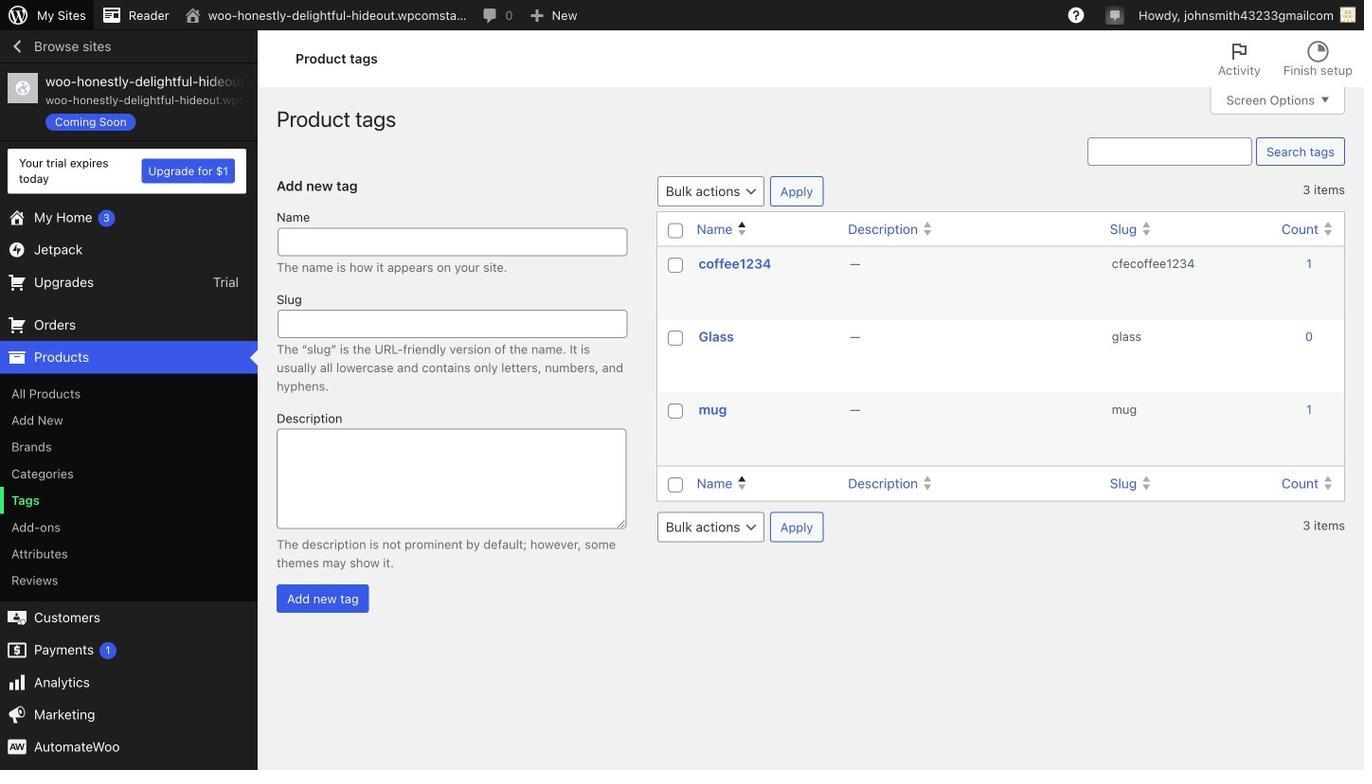 Task type: locate. For each thing, give the bounding box(es) containing it.
None search field
[[1088, 137, 1253, 166]]

None text field
[[278, 228, 628, 256], [277, 429, 627, 529], [278, 228, 628, 256], [277, 429, 627, 529]]

None checkbox
[[668, 223, 683, 238], [668, 258, 683, 273], [668, 404, 683, 419], [668, 223, 683, 238], [668, 258, 683, 273], [668, 404, 683, 419]]

None text field
[[278, 310, 628, 338]]

toolbar navigation
[[0, 0, 1365, 34]]

None submit
[[1257, 137, 1346, 166], [770, 176, 824, 206], [770, 512, 824, 542], [277, 585, 369, 613], [1257, 137, 1346, 166], [770, 176, 824, 206], [770, 512, 824, 542], [277, 585, 369, 613]]

tab list
[[1207, 30, 1365, 87]]

None checkbox
[[668, 331, 683, 346], [668, 478, 683, 493], [668, 331, 683, 346], [668, 478, 683, 493]]



Task type: describe. For each thing, give the bounding box(es) containing it.
notification image
[[1108, 7, 1123, 22]]

main menu navigation
[[0, 30, 258, 770]]



Task type: vqa. For each thing, say whether or not it's contained in the screenshot.
checkbox
yes



